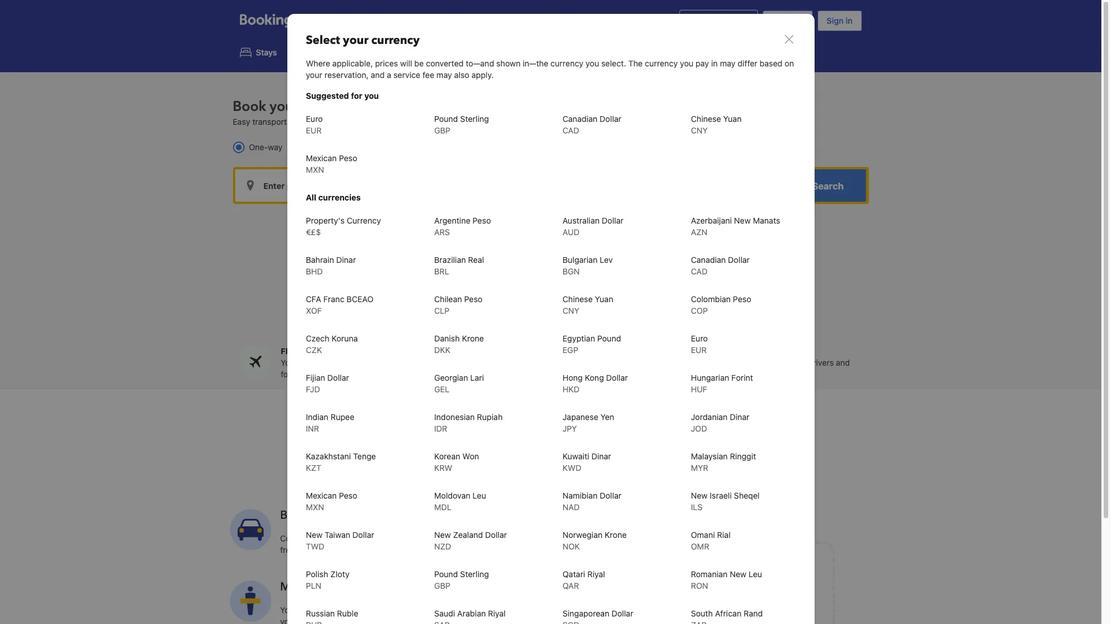 Task type: describe. For each thing, give the bounding box(es) containing it.
change,
[[430, 534, 460, 544]]

arrival
[[342, 606, 365, 616]]

kazakhstani
[[306, 452, 351, 462]]

namibian dollar nad
[[563, 491, 622, 513]]

to inside confirmation is immediate. if your plans change, you can cancel for free up to 24 hours before your scheduled pickup time
[[309, 546, 316, 556]]

search button
[[790, 170, 867, 202]]

up inside confirmation is immediate. if your plans change, you can cancel for free up to 24 hours before your scheduled pickup time
[[297, 546, 307, 556]]

24/7
[[729, 370, 745, 380]]

aud
[[563, 227, 580, 237]]

your inside list your property link
[[701, 16, 718, 25]]

your down zloty
[[328, 580, 352, 596]]

your down you'll at the bottom
[[280, 618, 297, 625]]

hong
[[563, 373, 583, 383]]

georgian
[[434, 373, 468, 383]]

1 horizontal spatial driver
[[354, 580, 386, 596]]

peso up 'booking your airport taxi'
[[339, 491, 357, 501]]

brazilian
[[434, 255, 466, 265]]

in inside sign in link
[[846, 16, 853, 25]]

russian
[[306, 609, 335, 619]]

property
[[720, 16, 753, 25]]

airport
[[410, 426, 470, 451]]

if inside you'll be met on arrival and taken to your vehicle. the driver will track your flight, so they'll be waiting if it's delayed
[[399, 618, 404, 625]]

dinar for kuwaiti dinar kwd
[[592, 452, 611, 462]]

leu inside romanian new leu ron
[[749, 570, 762, 580]]

norwegian
[[563, 530, 603, 540]]

fjd
[[306, 385, 320, 395]]

japanese yen jpy
[[563, 412, 614, 434]]

1 vertical spatial euro
[[691, 334, 708, 344]]

work
[[723, 358, 741, 368]]

track inside you'll be met on arrival and taken to your vehicle. the driver will track your flight, so they'll be waiting if it's delayed
[[520, 606, 539, 616]]

kwd
[[563, 463, 581, 473]]

delayed inside you'll be met on arrival and taken to your vehicle. the driver will track your flight, so they'll be waiting if it's delayed
[[419, 618, 448, 625]]

0 horizontal spatial canadian dollar cad
[[563, 114, 622, 135]]

tracking
[[306, 347, 339, 357]]

currencies
[[318, 193, 361, 202]]

singaporean dollar link
[[556, 602, 675, 625]]

will inside flight tracking your driver will track your flight and wait for you if it's delayed
[[324, 358, 336, 368]]

0 vertical spatial cny
[[691, 126, 708, 135]]

romanian new leu ron
[[691, 570, 762, 591]]

to inside you'll be met on arrival and taken to your vehicle. the driver will track your flight, so they'll be waiting if it's delayed
[[406, 606, 414, 616]]

hotel
[[412, 48, 433, 57]]

you inside confirmation is immediate. if your plans change, you can cancel for free up to 24 hours before your scheduled pickup time
[[462, 534, 476, 544]]

you left pay at top
[[680, 58, 694, 68]]

new for new israeli sheqel ils
[[691, 491, 708, 501]]

sterling for qatari
[[460, 570, 489, 580]]

australian
[[563, 216, 600, 226]]

0 horizontal spatial euro eur
[[306, 114, 323, 135]]

sign in
[[827, 16, 853, 25]]

cash
[[552, 370, 570, 380]]

apply.
[[471, 70, 494, 80]]

the inside where applicable, prices will be converted to—and shown in—the currency you select. the currency you pay in may differ based on your reservation, and a service fee may also apply.
[[628, 58, 643, 68]]

you down reservation,
[[364, 91, 379, 101]]

nad
[[563, 503, 580, 513]]

is inside your price is confirmed up front – no extra costs, no cash required
[[535, 358, 541, 368]]

1 horizontal spatial canadian dollar cad
[[691, 255, 750, 277]]

select your currency
[[306, 32, 420, 48]]

jpy
[[563, 424, 577, 434]]

it's inside you'll be met on arrival and taken to your vehicle. the driver will track your flight, so they'll be waiting if it's delayed
[[406, 618, 417, 625]]

sign
[[827, 16, 844, 25]]

polish
[[306, 570, 328, 580]]

wait
[[415, 358, 430, 368]]

we
[[709, 358, 721, 368]]

will inside you'll be met on arrival and taken to your vehicle. the driver will track your flight, so they'll be waiting if it's delayed
[[505, 606, 517, 616]]

can
[[478, 534, 492, 544]]

peso down the
[[339, 153, 357, 163]]

0 horizontal spatial eur
[[306, 126, 322, 135]]

1 vertical spatial riyal
[[488, 609, 506, 619]]

dollar inside new taiwan dollar twd
[[352, 530, 374, 540]]

nzd
[[434, 542, 451, 552]]

you'll
[[280, 606, 300, 616]]

indian rupee inr
[[306, 412, 354, 434]]

dollar down the azerbaijani new manats azn
[[728, 255, 750, 265]]

booking.com online hotel reservations image
[[240, 14, 323, 28]]

confirmation is immediate. if your plans change, you can cancel for free up to 24 hours before your scheduled pickup time
[[280, 534, 531, 556]]

singaporean
[[563, 609, 609, 619]]

1 vertical spatial chinese yuan cny
[[563, 294, 613, 316]]

leu inside moldovan leu mdl
[[473, 491, 486, 501]]

select.
[[601, 58, 626, 68]]

malaysian ringgit myr
[[691, 452, 756, 473]]

inr
[[306, 424, 319, 434]]

2 horizontal spatial currency
[[645, 58, 678, 68]]

tenge
[[353, 452, 376, 462]]

qar
[[563, 581, 579, 591]]

your inside your price is confirmed up front – no extra costs, no cash required
[[495, 358, 512, 368]]

1 horizontal spatial yuan
[[723, 114, 742, 124]]

1 vertical spatial yuan
[[595, 294, 613, 304]]

yen
[[601, 412, 614, 422]]

saudi
[[434, 609, 455, 619]]

gbp for euro eur
[[434, 126, 450, 135]]

track inside flight tracking your driver will track your flight and wait for you if it's delayed
[[338, 358, 357, 368]]

up inside your price is confirmed up front – no extra costs, no cash required
[[583, 358, 593, 368]]

1 horizontal spatial cad
[[691, 267, 708, 277]]

norwegian krone nok
[[563, 530, 627, 552]]

dollar down select.
[[600, 114, 622, 124]]

costs,
[[516, 370, 538, 380]]

for inside select your currency dialog
[[351, 91, 362, 101]]

1 vertical spatial may
[[436, 70, 452, 80]]

usd button
[[577, 7, 610, 35]]

for for tracking
[[281, 370, 291, 380]]

krone for norwegian krone nok
[[605, 530, 627, 540]]

2 mxn from the top
[[306, 503, 324, 513]]

0 vertical spatial canadian
[[563, 114, 598, 124]]

xof
[[306, 306, 322, 316]]

book for online
[[656, 572, 675, 582]]

based
[[760, 58, 783, 68]]

does
[[617, 493, 635, 502]]

1 horizontal spatial currency
[[550, 58, 583, 68]]

plans
[[408, 534, 428, 544]]

krone for danish krone dkk
[[462, 334, 484, 344]]

australian dollar aud
[[563, 216, 624, 237]]

professional
[[761, 358, 807, 368]]

your left saudi
[[416, 606, 432, 616]]

russian ruble link
[[299, 602, 418, 625]]

is inside confirmation is immediate. if your plans change, you can cancel for free up to 24 hours before your scheduled pickup time
[[331, 534, 337, 544]]

zloty
[[330, 570, 349, 580]]

your down if
[[380, 546, 397, 556]]

currency
[[347, 216, 381, 226]]

book online
[[656, 572, 699, 582]]

krw
[[434, 463, 452, 473]]

0 vertical spatial chinese yuan cny
[[691, 114, 742, 135]]

dollar inside new zealand dollar nzd
[[485, 530, 507, 540]]

peso inside chilean peso clp
[[464, 294, 483, 304]]

receive confirmation
[[746, 572, 793, 593]]

japanese
[[563, 412, 598, 422]]

your up applicable,
[[343, 32, 368, 48]]

1 vertical spatial canadian
[[691, 255, 726, 265]]

pound sterling gbp for qatari
[[434, 570, 489, 591]]

1 horizontal spatial be
[[358, 618, 368, 625]]

receive
[[755, 572, 785, 582]]

polish zloty pln
[[306, 570, 349, 591]]

pay
[[696, 58, 709, 68]]

peso inside argentine peso ars
[[473, 216, 491, 226]]

0 horizontal spatial cny
[[563, 306, 579, 316]]

indian
[[306, 412, 328, 422]]

1 vertical spatial eur
[[691, 345, 707, 355]]

moldovan
[[434, 491, 470, 501]]

on inside you'll be met on arrival and taken to your vehicle. the driver will track your flight, so they'll be waiting if it's delayed
[[331, 606, 340, 616]]

indonesian rupiah idr
[[434, 412, 503, 434]]

where applicable, prices will be converted to—and shown in—the currency you select. the currency you pay in may differ based on your reservation, and a service fee may also apply.
[[306, 58, 794, 80]]

your up way
[[270, 97, 299, 116]]

gel
[[434, 385, 449, 395]]

Enter pick-up location text field
[[235, 170, 391, 202]]

azerbaijani new manats azn
[[691, 216, 780, 237]]

prices
[[375, 58, 398, 68]]

confirmation
[[280, 534, 329, 544]]

they'll
[[334, 618, 356, 625]]

colombian
[[691, 294, 731, 304]]

new israeli sheqel ils
[[691, 491, 760, 513]]

gbp for polish zloty pln
[[434, 581, 450, 591]]

your left accommodations
[[399, 117, 416, 127]]

1 horizontal spatial may
[[720, 58, 736, 68]]

0 horizontal spatial no
[[541, 370, 550, 380]]

twd
[[306, 542, 324, 552]]

kong
[[585, 373, 604, 383]]

how does it work?
[[598, 493, 667, 502]]

your inside flight tracking your driver will track your flight and wait for you if it's delayed
[[359, 358, 375, 368]]

1 horizontal spatial transportation
[[475, 426, 596, 451]]

your up 'taiwan' on the bottom of page
[[328, 508, 352, 524]]

egyptian
[[563, 334, 595, 344]]

franc
[[323, 294, 344, 304]]

delayed inside flight tracking your driver will track your flight and wait for you if it's delayed
[[329, 370, 359, 380]]

0 horizontal spatial be
[[303, 606, 312, 616]]

you inside flight tracking your driver will track your flight and wait for you if it's delayed
[[293, 370, 307, 380]]

close the list of currencies image
[[782, 32, 796, 46]]

zealand
[[453, 530, 483, 540]]

meeting your driver
[[280, 580, 386, 596]]

flight + hotel link
[[356, 39, 442, 66]]



Task type: vqa. For each thing, say whether or not it's contained in the screenshot.


Task type: locate. For each thing, give the bounding box(es) containing it.
nok
[[563, 542, 580, 552]]

1 horizontal spatial for
[[351, 91, 362, 101]]

it
[[637, 493, 642, 502]]

in inside where applicable, prices will be converted to—and shown in—the currency you select. the currency you pay in may differ based on your reservation, and a service fee may also apply.
[[711, 58, 718, 68]]

1 mexican peso mxn from the top
[[306, 153, 357, 175]]

dollar inside "australian dollar aud"
[[602, 216, 624, 226]]

riyal
[[587, 570, 605, 580], [488, 609, 506, 619]]

0 vertical spatial canadian dollar cad
[[563, 114, 622, 135]]

accommodations
[[418, 117, 482, 127]]

dollar right fijian
[[327, 373, 349, 383]]

dinar right jordanian
[[730, 412, 750, 422]]

mexican up enter pick-up location text field
[[306, 153, 337, 163]]

2 sterling from the top
[[460, 570, 489, 580]]

lev
[[600, 255, 613, 265]]

to right taken
[[406, 606, 414, 616]]

and inside where applicable, prices will be converted to—and shown in—the currency you select. the currency you pay in may differ based on your reservation, and a service fee may also apply.
[[371, 70, 385, 80]]

euro down suggested
[[306, 114, 323, 124]]

1 vertical spatial cny
[[563, 306, 579, 316]]

1 vertical spatial leu
[[749, 570, 762, 580]]

romanian
[[691, 570, 728, 580]]

2 horizontal spatial for
[[520, 534, 531, 544]]

1 horizontal spatial leu
[[749, 570, 762, 580]]

1 mexican from the top
[[306, 153, 337, 163]]

new up ils
[[691, 491, 708, 501]]

manats
[[753, 216, 780, 226]]

1 mxn from the top
[[306, 165, 324, 175]]

flight for flight + hotel
[[382, 48, 403, 57]]

mdl
[[434, 503, 451, 513]]

rupee
[[330, 412, 354, 422]]

flight for flight tracking your driver will track your flight and wait for you if it's delayed
[[281, 347, 304, 357]]

mxn up confirmation
[[306, 503, 324, 513]]

0 vertical spatial no
[[622, 358, 631, 368]]

currency left pay at top
[[645, 58, 678, 68]]

drivers
[[809, 358, 834, 368]]

1 vertical spatial pound sterling gbp
[[434, 570, 489, 591]]

is right price
[[535, 358, 541, 368]]

1 vertical spatial mexican peso mxn
[[306, 491, 357, 513]]

required
[[572, 370, 603, 380]]

for for is
[[520, 534, 531, 544]]

1 vertical spatial mexican
[[306, 491, 337, 501]]

taxi for book
[[349, 97, 372, 116]]

0 horizontal spatial it's
[[316, 370, 327, 380]]

1 vertical spatial airport
[[356, 117, 381, 127]]

1 vertical spatial will
[[324, 358, 336, 368]]

krone inside 'danish krone dkk'
[[462, 334, 484, 344]]

1 vertical spatial canadian dollar cad
[[691, 255, 750, 277]]

eur up 'hungarian'
[[691, 345, 707, 355]]

dinar for jordanian dinar jod
[[730, 412, 750, 422]]

peso inside "colombian peso cop"
[[733, 294, 751, 304]]

you up time
[[462, 534, 476, 544]]

if
[[309, 370, 314, 380], [399, 618, 404, 625]]

new inside the azerbaijani new manats azn
[[734, 216, 751, 226]]

may down "converted" at the top of page
[[436, 70, 452, 80]]

0 vertical spatial track
[[338, 358, 357, 368]]

stays link
[[231, 39, 286, 66]]

hungarian
[[691, 373, 729, 383]]

immediate.
[[339, 534, 380, 544]]

if down taken
[[399, 618, 404, 625]]

0 vertical spatial for
[[351, 91, 362, 101]]

brazilian real brl
[[434, 255, 484, 277]]

pound sterling gbp down also
[[434, 114, 489, 135]]

dinar for bahrain dinar bhd
[[336, 255, 356, 265]]

the right select.
[[628, 58, 643, 68]]

the right vehicle. at the bottom
[[465, 606, 480, 616]]

new left manats
[[734, 216, 751, 226]]

0 horizontal spatial your
[[281, 358, 298, 368]]

1 vertical spatial is
[[331, 534, 337, 544]]

may left 'differ'
[[720, 58, 736, 68]]

1 vertical spatial for
[[281, 370, 291, 380]]

krone right norwegian
[[605, 530, 627, 540]]

namibian
[[563, 491, 598, 501]]

on right based
[[785, 58, 794, 68]]

taxi for booking
[[393, 508, 412, 524]]

your inside flight tracking your driver will track your flight and wait for you if it's delayed
[[281, 358, 298, 368]]

track down czech koruna czk
[[338, 358, 357, 368]]

sterling
[[460, 114, 489, 124], [460, 570, 489, 580]]

airport up 'between'
[[302, 97, 345, 116]]

0 vertical spatial driver
[[300, 358, 321, 368]]

0 horizontal spatial chinese
[[563, 294, 593, 304]]

2 gbp from the top
[[434, 581, 450, 591]]

select your currency dialog
[[287, 14, 815, 625]]

jod
[[691, 424, 707, 434]]

it's up fjd
[[316, 370, 327, 380]]

azerbaijani
[[691, 216, 732, 226]]

1 horizontal spatial up
[[583, 358, 593, 368]]

1 vertical spatial flight
[[281, 347, 304, 357]]

2 vertical spatial dinar
[[592, 452, 611, 462]]

pound inside egyptian pound egp
[[597, 334, 621, 344]]

taxi inside book your airport taxi easy transportation between the airport and your accommodations
[[349, 97, 372, 116]]

arabian
[[457, 609, 486, 619]]

register
[[772, 16, 804, 25]]

will inside where applicable, prices will be converted to—and shown in—the currency you select. the currency you pay in may differ based on your reservation, and a service fee may also apply.
[[400, 58, 412, 68]]

converted
[[426, 58, 464, 68]]

we work with professional drivers and have 24/7 customer care
[[709, 358, 850, 380]]

2 vertical spatial for
[[520, 534, 531, 544]]

airport right the
[[356, 117, 381, 127]]

on inside where applicable, prices will be converted to—and shown in—the currency you select. the currency you pay in may differ based on your reservation, and a service fee may also apply.
[[785, 58, 794, 68]]

cfa franc bceao xof
[[306, 294, 373, 316]]

will
[[400, 58, 412, 68], [324, 358, 336, 368], [505, 606, 517, 616]]

dinar inside jordanian dinar jod
[[730, 412, 750, 422]]

transportation inside book your airport taxi easy transportation between the airport and your accommodations
[[252, 117, 305, 127]]

transportation up way
[[252, 117, 305, 127]]

yuan down 'differ'
[[723, 114, 742, 124]]

omani
[[691, 530, 715, 540]]

will right arabian on the bottom left
[[505, 606, 517, 616]]

new inside new zealand dollar nzd
[[434, 530, 451, 540]]

1 vertical spatial chinese
[[563, 294, 593, 304]]

pound
[[434, 114, 458, 124], [597, 334, 621, 344], [434, 570, 458, 580]]

0 vertical spatial it's
[[316, 370, 327, 380]]

and
[[371, 70, 385, 80], [383, 117, 397, 127], [399, 358, 413, 368], [836, 358, 850, 368], [367, 606, 381, 616]]

and inside you'll be met on arrival and taken to your vehicle. the driver will track your flight, so they'll be waiting if it's delayed
[[367, 606, 381, 616]]

flight up the prices
[[382, 48, 403, 57]]

eur left the
[[306, 126, 322, 135]]

indonesian
[[434, 412, 475, 422]]

1 horizontal spatial krone
[[605, 530, 627, 540]]

2 vertical spatial airport
[[355, 508, 390, 524]]

euro down cop
[[691, 334, 708, 344]]

1 horizontal spatial the
[[628, 58, 643, 68]]

dollar inside the namibian dollar nad
[[600, 491, 622, 501]]

1 vertical spatial euro eur
[[691, 334, 708, 355]]

on
[[785, 58, 794, 68], [331, 606, 340, 616]]

leu up the confirmation
[[749, 570, 762, 580]]

–
[[615, 358, 620, 368]]

1 horizontal spatial track
[[520, 606, 539, 616]]

easy
[[654, 426, 693, 451]]

and inside book your airport taxi easy transportation between the airport and your accommodations
[[383, 117, 397, 127]]

0 horizontal spatial to
[[309, 546, 316, 556]]

0 horizontal spatial taxi
[[349, 97, 372, 116]]

idr
[[434, 424, 447, 434]]

you'll be met on arrival and taken to your vehicle. the driver will track your flight, so they'll be waiting if it's delayed
[[280, 606, 539, 625]]

mxn
[[306, 165, 324, 175], [306, 503, 324, 513]]

is
[[535, 358, 541, 368], [331, 534, 337, 544]]

search
[[813, 181, 844, 192]]

dollar inside fijian dollar fjd
[[327, 373, 349, 383]]

is up hours
[[331, 534, 337, 544]]

1 vertical spatial gbp
[[434, 581, 450, 591]]

it's right waiting
[[406, 618, 417, 625]]

1 horizontal spatial your
[[495, 358, 512, 368]]

0 horizontal spatial book
[[233, 97, 266, 116]]

0 vertical spatial will
[[400, 58, 412, 68]]

airport for booking
[[355, 508, 390, 524]]

0 horizontal spatial delayed
[[329, 370, 359, 380]]

euro eur down suggested
[[306, 114, 323, 135]]

and inside flight tracking your driver will track your flight and wait for you if it's delayed
[[399, 358, 413, 368]]

and left "a"
[[371, 70, 385, 80]]

currency up the prices
[[371, 32, 420, 48]]

and right drivers
[[836, 358, 850, 368]]

new inside new taiwan dollar twd
[[306, 530, 322, 540]]

delayed right fijian
[[329, 370, 359, 380]]

taxi
[[349, 97, 372, 116], [393, 508, 412, 524]]

0 vertical spatial euro eur
[[306, 114, 323, 135]]

1 horizontal spatial eur
[[691, 345, 707, 355]]

cancel
[[494, 534, 518, 544]]

sterling down apply.
[[460, 114, 489, 124]]

0 vertical spatial book
[[233, 97, 266, 116]]

one-
[[249, 142, 268, 152]]

cop
[[691, 306, 708, 316]]

track left singaporean
[[520, 606, 539, 616]]

in right pay at top
[[711, 58, 718, 68]]

0 vertical spatial the
[[628, 58, 643, 68]]

0 horizontal spatial for
[[281, 370, 291, 380]]

reservation,
[[324, 70, 369, 80]]

in—the
[[523, 58, 548, 68]]

real
[[468, 255, 484, 265]]

riyal right arabian on the bottom left
[[488, 609, 506, 619]]

2 your from the left
[[495, 358, 512, 368]]

meeting
[[280, 580, 325, 596]]

booking airport taxi image for booking your airport taxi
[[230, 510, 271, 551]]

pln
[[306, 581, 321, 591]]

your right if
[[390, 534, 406, 544]]

1 vertical spatial cad
[[691, 267, 708, 277]]

fijian dollar fjd
[[306, 373, 349, 395]]

pound sterling gbp down pickup
[[434, 570, 489, 591]]

dinar inside kuwaiti dinar kwd
[[592, 452, 611, 462]]

sterling for canadian
[[460, 114, 489, 124]]

2 mexican from the top
[[306, 491, 337, 501]]

0 horizontal spatial currency
[[371, 32, 420, 48]]

krone inside norwegian krone nok
[[605, 530, 627, 540]]

on up so
[[331, 606, 340, 616]]

0 horizontal spatial the
[[465, 606, 480, 616]]

0 vertical spatial euro
[[306, 114, 323, 124]]

1 vertical spatial krone
[[605, 530, 627, 540]]

for right cancel
[[520, 534, 531, 544]]

1 pound sterling gbp from the top
[[434, 114, 489, 135]]

work?
[[644, 493, 667, 502]]

georgian lari gel
[[434, 373, 484, 395]]

0 vertical spatial is
[[535, 358, 541, 368]]

up
[[583, 358, 593, 368], [297, 546, 307, 556]]

1 vertical spatial if
[[399, 618, 404, 625]]

booking airport taxi image
[[594, 487, 836, 625], [230, 510, 271, 551], [230, 581, 271, 622]]

in right sign
[[846, 16, 853, 25]]

airport for book
[[302, 97, 345, 116]]

airport up if
[[355, 508, 390, 524]]

usd
[[584, 16, 603, 26]]

for inside flight tracking your driver will track your flight and wait for you if it's delayed
[[281, 370, 291, 380]]

pound for canadian dollar
[[434, 114, 458, 124]]

moldovan leu mdl
[[434, 491, 486, 513]]

0 horizontal spatial will
[[324, 358, 336, 368]]

1 sterling from the top
[[460, 114, 489, 124]]

riyal right qatari
[[587, 570, 605, 580]]

cfa
[[306, 294, 321, 304]]

mxn up 'all'
[[306, 165, 324, 175]]

0 horizontal spatial track
[[338, 358, 357, 368]]

new up twd
[[306, 530, 322, 540]]

koruna
[[331, 334, 358, 344]]

dollar up before
[[352, 530, 374, 540]]

book inside book your airport taxi easy transportation between the airport and your accommodations
[[233, 97, 266, 116]]

gbp up vehicle. at the bottom
[[434, 581, 450, 591]]

dinar right the kuwaiti
[[592, 452, 611, 462]]

1 horizontal spatial euro
[[691, 334, 708, 344]]

2 horizontal spatial be
[[414, 58, 424, 68]]

1 vertical spatial to
[[406, 606, 414, 616]]

1 horizontal spatial to
[[406, 606, 414, 616]]

if up fjd
[[309, 370, 314, 380]]

0 horizontal spatial is
[[331, 534, 337, 544]]

pound for qatari riyal
[[434, 570, 458, 580]]

have
[[709, 370, 727, 380]]

your
[[701, 16, 718, 25], [343, 32, 368, 48], [306, 70, 322, 80], [270, 97, 299, 116], [399, 117, 416, 127], [359, 358, 375, 368], [328, 508, 352, 524], [390, 534, 406, 544], [380, 546, 397, 556], [328, 580, 352, 596], [416, 606, 432, 616], [280, 618, 297, 625]]

lari
[[470, 373, 484, 383]]

taxi up the
[[349, 97, 372, 116]]

0 vertical spatial yuan
[[723, 114, 742, 124]]

your down where
[[306, 70, 322, 80]]

your right list
[[701, 16, 718, 25]]

bceao
[[346, 294, 373, 304]]

your inside where applicable, prices will be converted to—and shown in—the currency you select. the currency you pay in may differ based on your reservation, and a service fee may also apply.
[[306, 70, 322, 80]]

1 vertical spatial be
[[303, 606, 312, 616]]

for inside confirmation is immediate. if your plans change, you can cancel for free up to 24 hours before your scheduled pickup time
[[520, 534, 531, 544]]

gbp
[[434, 126, 450, 135], [434, 581, 450, 591]]

you up fjd
[[293, 370, 307, 380]]

dollar right australian
[[602, 216, 624, 226]]

taken
[[383, 606, 404, 616]]

danish
[[434, 334, 460, 344]]

book up easy
[[233, 97, 266, 116]]

2 mexican peso mxn from the top
[[306, 491, 357, 513]]

rupiah
[[477, 412, 503, 422]]

it's inside flight tracking your driver will track your flight and wait for you if it's delayed
[[316, 370, 327, 380]]

1 horizontal spatial chinese
[[691, 114, 721, 124]]

pound down pickup
[[434, 570, 458, 580]]

bahrain dinar bhd
[[306, 255, 356, 277]]

dollar right zealand
[[485, 530, 507, 540]]

mexican peso mxn up 'taiwan' on the bottom of page
[[306, 491, 357, 513]]

korean
[[434, 452, 460, 462]]

israeli
[[710, 491, 732, 501]]

booking your airport taxi
[[280, 508, 412, 524]]

1 gbp from the top
[[434, 126, 450, 135]]

pound sterling gbp for canadian
[[434, 114, 489, 135]]

taiwan
[[325, 530, 350, 540]]

new inside new israeli sheqel ils
[[691, 491, 708, 501]]

new for new zealand dollar nzd
[[434, 530, 451, 540]]

sterling down time
[[460, 570, 489, 580]]

1 horizontal spatial flight
[[382, 48, 403, 57]]

so
[[323, 618, 331, 625]]

be inside where applicable, prices will be converted to—and shown in—the currency you select. the currency you pay in may differ based on your reservation, and a service fee may also apply.
[[414, 58, 424, 68]]

south
[[691, 609, 713, 619]]

2 horizontal spatial driver
[[482, 606, 503, 616]]

if inside flight tracking your driver will track your flight and wait for you if it's delayed
[[309, 370, 314, 380]]

0 vertical spatial to
[[309, 546, 316, 556]]

taxi up plans
[[393, 508, 412, 524]]

mexican peso mxn up all currencies
[[306, 153, 357, 175]]

0 vertical spatial mexican
[[306, 153, 337, 163]]

0 vertical spatial pound sterling gbp
[[434, 114, 489, 135]]

driver right vehicle. at the bottom
[[482, 606, 503, 616]]

you left select.
[[586, 58, 599, 68]]

will down flight + hotel
[[400, 58, 412, 68]]

the inside you'll be met on arrival and taken to your vehicle. the driver will track your flight, so they'll be waiting if it's delayed
[[465, 606, 480, 616]]

mexican
[[306, 153, 337, 163], [306, 491, 337, 501]]

malaysian
[[691, 452, 728, 462]]

for down reservation,
[[351, 91, 362, 101]]

0 horizontal spatial may
[[436, 70, 452, 80]]

dinar right bahrain
[[336, 255, 356, 265]]

flight
[[378, 358, 397, 368]]

and up waiting
[[367, 606, 381, 616]]

2 vertical spatial driver
[[482, 606, 503, 616]]

1 horizontal spatial on
[[785, 58, 794, 68]]

clp
[[434, 306, 449, 316]]

qatari riyal qar
[[563, 570, 605, 591]]

1 vertical spatial track
[[520, 606, 539, 616]]

dollar right singaporean
[[612, 609, 633, 619]]

chinese down pay at top
[[691, 114, 721, 124]]

0 horizontal spatial leu
[[473, 491, 486, 501]]

currency right in—the
[[550, 58, 583, 68]]

new up nzd
[[434, 530, 451, 540]]

bahrain
[[306, 255, 334, 265]]

0 horizontal spatial on
[[331, 606, 340, 616]]

flight inside flight tracking your driver will track your flight and wait for you if it's delayed
[[281, 347, 304, 357]]

0 vertical spatial up
[[583, 358, 593, 368]]

0 vertical spatial sterling
[[460, 114, 489, 124]]

1 your from the left
[[281, 358, 298, 368]]

delayed down vehicle. at the bottom
[[419, 618, 448, 625]]

driver inside flight tracking your driver will track your flight and wait for you if it's delayed
[[300, 358, 321, 368]]

1 vertical spatial book
[[656, 572, 675, 582]]

flight left czk on the bottom of the page
[[281, 347, 304, 357]]

your left flight
[[359, 358, 375, 368]]

2 vertical spatial be
[[358, 618, 368, 625]]

ruble
[[337, 609, 358, 619]]

to left 24
[[309, 546, 316, 556]]

1 horizontal spatial it's
[[406, 618, 417, 625]]

0 vertical spatial if
[[309, 370, 314, 380]]

up up required
[[583, 358, 593, 368]]

1 vertical spatial dinar
[[730, 412, 750, 422]]

peso right chilean
[[464, 294, 483, 304]]

0 vertical spatial flight
[[382, 48, 403, 57]]

0 horizontal spatial cad
[[563, 126, 579, 135]]

0 vertical spatial transportation
[[252, 117, 305, 127]]

0 vertical spatial chinese
[[691, 114, 721, 124]]

book for your
[[233, 97, 266, 116]]

0 horizontal spatial canadian
[[563, 114, 598, 124]]

leu right moldovan
[[473, 491, 486, 501]]

1 horizontal spatial euro eur
[[691, 334, 708, 355]]

met
[[314, 606, 329, 616]]

book left online
[[656, 572, 675, 582]]

dinar inside bahrain dinar bhd
[[336, 255, 356, 265]]

2 pound sterling gbp from the top
[[434, 570, 489, 591]]

pickup
[[440, 546, 465, 556]]

1 vertical spatial taxi
[[393, 508, 412, 524]]

new inside romanian new leu ron
[[730, 570, 747, 580]]

kuwaiti dinar kwd
[[563, 452, 611, 473]]

krone right danish
[[462, 334, 484, 344]]

0 horizontal spatial dinar
[[336, 255, 356, 265]]

flights link
[[291, 39, 351, 66]]

driver inside you'll be met on arrival and taken to your vehicle. the driver will track your flight, so they'll be waiting if it's delayed
[[482, 606, 503, 616]]

pound down also
[[434, 114, 458, 124]]

list your property link
[[680, 10, 758, 32]]

0 horizontal spatial in
[[711, 58, 718, 68]]

new for new taiwan dollar twd
[[306, 530, 322, 540]]

czk
[[306, 345, 322, 355]]

0 vertical spatial mxn
[[306, 165, 324, 175]]

booking airport taxi image for meeting your driver
[[230, 581, 271, 622]]

free
[[280, 546, 295, 556]]

danish krone dkk
[[434, 334, 484, 355]]

riyal inside qatari riyal qar
[[587, 570, 605, 580]]

dollar down –
[[606, 373, 628, 383]]

for left fijian
[[281, 370, 291, 380]]

chinese down bgn
[[563, 294, 593, 304]]

0 vertical spatial airport
[[302, 97, 345, 116]]

dollar inside hong kong dollar hkd
[[606, 373, 628, 383]]

and inside we work with professional drivers and have 24/7 customer care
[[836, 358, 850, 368]]

peso right colombian
[[733, 294, 751, 304]]

1 vertical spatial driver
[[354, 580, 386, 596]]



